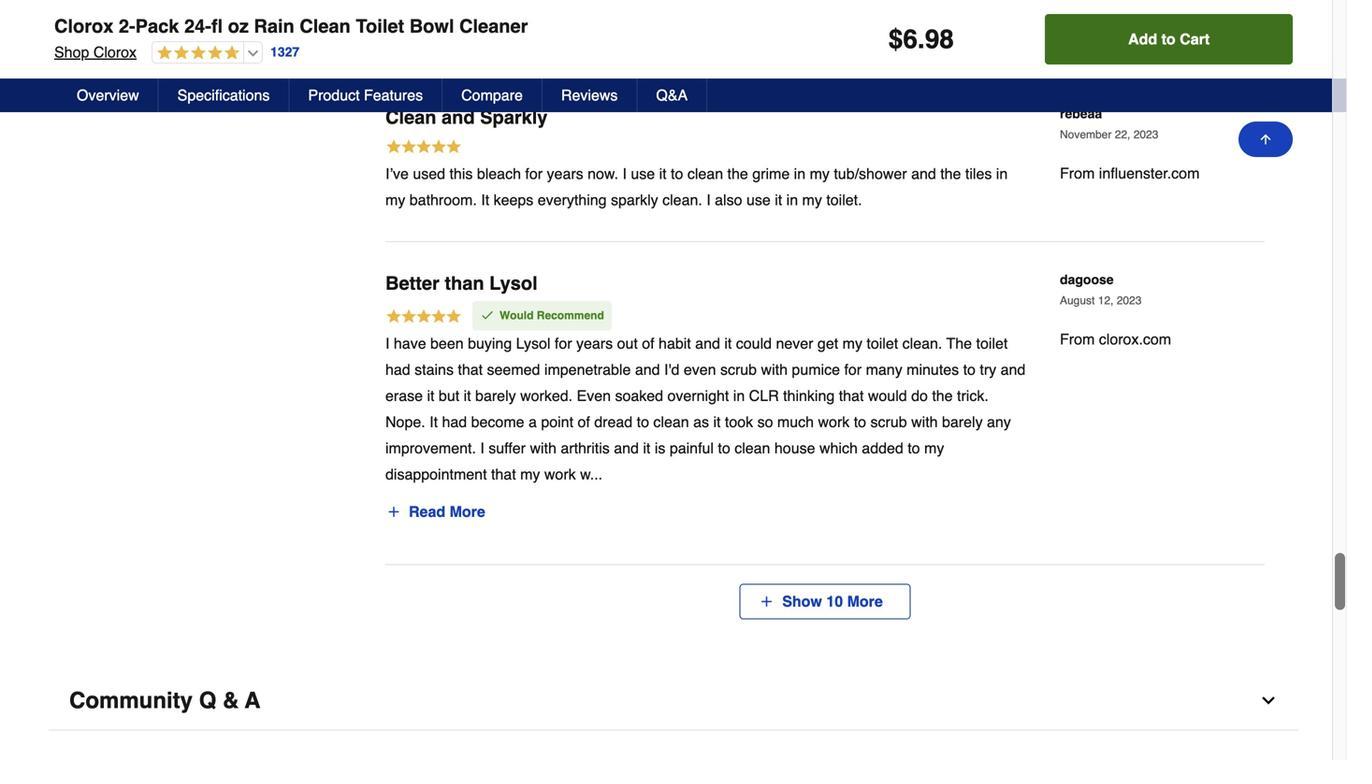 Task type: locate. For each thing, give the bounding box(es) containing it.
out
[[617, 335, 638, 353]]

2023 inside rebeaa november 22, 2023
[[1134, 128, 1159, 141]]

lysol up would
[[490, 273, 538, 294]]

1 horizontal spatial of
[[642, 335, 655, 353]]

scrub
[[721, 361, 757, 379], [871, 414, 908, 431]]

0 vertical spatial lysol
[[490, 273, 538, 294]]

work up the 'which'
[[819, 414, 850, 431]]

1 vertical spatial from
[[1060, 331, 1095, 348]]

thinking
[[784, 388, 835, 405]]

$ 6 . 98
[[889, 24, 955, 54]]

it left could
[[725, 335, 732, 353]]

the inside i have been buying lysol for years out of habit and it could never get my toilet clean. the toilet had stains that seemed impenetrable and i'd even scrub with pumice for many minutes to try and erase it but it barely worked. even soaked overnight in clr thinking that would do the trick. nope. it had become a point of dread to clean as it took so much work to scrub with barely any improvement. i suffer with arthritis and it is painful to clean house which added to my disappointment that my work w...
[[933, 388, 953, 405]]

1 vertical spatial scrub
[[871, 414, 908, 431]]

1 vertical spatial lysol
[[516, 335, 551, 353]]

tub/shower
[[834, 165, 908, 182]]

0 vertical spatial it
[[481, 191, 490, 209]]

from for better than lysol
[[1060, 331, 1095, 348]]

the up also
[[728, 165, 749, 182]]

that down suffer
[[491, 466, 516, 484]]

loading image
[[881, 592, 902, 613]]

2 horizontal spatial for
[[845, 361, 862, 379]]

1 horizontal spatial had
[[442, 414, 467, 431]]

buying
[[468, 335, 512, 353]]

would recommend
[[500, 309, 604, 322]]

my
[[810, 165, 830, 182], [386, 191, 406, 209], [803, 191, 823, 209], [843, 335, 863, 353], [925, 440, 945, 457], [521, 466, 540, 484]]

in down grime
[[787, 191, 798, 209]]

keeps
[[494, 191, 534, 209]]

in right tiles
[[997, 165, 1008, 182]]

but
[[439, 388, 460, 405]]

become
[[471, 414, 525, 431]]

clean. left also
[[663, 191, 703, 209]]

plus image left read
[[387, 505, 402, 520]]

get
[[818, 335, 839, 353]]

pumice
[[792, 361, 841, 379]]

more right read
[[450, 504, 486, 521]]

more right the 10
[[840, 594, 876, 611]]

my right the added
[[925, 440, 945, 457]]

1 horizontal spatial plus image
[[752, 595, 767, 610]]

and down dread
[[614, 440, 639, 457]]

1 vertical spatial 2023
[[1117, 294, 1142, 307]]

clean. inside i have been buying lysol for years out of habit and it could never get my toilet clean. the toilet had stains that seemed impenetrable and i'd even scrub with pumice for many minutes to try and erase it but it barely worked. even soaked overnight in clr thinking that would do the trick. nope. it had become a point of dread to clean as it took so much work to scrub with barely any improvement. i suffer with arthritis and it is painful to clean house which added to my disappointment that my work w...
[[903, 335, 943, 353]]

have
[[394, 335, 426, 353]]

it
[[481, 191, 490, 209], [430, 414, 438, 431]]

2 vertical spatial with
[[530, 440, 557, 457]]

2023 right 22,
[[1134, 128, 1159, 141]]

overview button
[[58, 79, 159, 112]]

5 stars image
[[386, 138, 462, 158], [386, 308, 462, 328]]

in inside i have been buying lysol for years out of habit and it could never get my toilet clean. the toilet had stains that seemed impenetrable and i'd even scrub with pumice for many minutes to try and erase it but it barely worked. even soaked overnight in clr thinking that would do the trick. nope. it had become a point of dread to clean as it took so much work to scrub with barely any improvement. i suffer with arthritis and it is painful to clean house which added to my disappointment that my work w...
[[734, 388, 745, 405]]

0 vertical spatial work
[[819, 414, 850, 431]]

had up erase
[[386, 361, 411, 379]]

1 horizontal spatial toilet
[[977, 335, 1008, 353]]

suffer
[[489, 440, 526, 457]]

0 vertical spatial that
[[458, 361, 483, 379]]

soaked
[[615, 388, 664, 405]]

1 horizontal spatial use
[[747, 191, 771, 209]]

dagoose august 12, 2023
[[1060, 272, 1142, 307]]

that left would
[[839, 388, 864, 405]]

0 vertical spatial clean
[[688, 165, 724, 182]]

1 vertical spatial 5 stars image
[[386, 308, 462, 328]]

for down 'recommend'
[[555, 335, 572, 353]]

with up clr
[[761, 361, 788, 379]]

for inside i've used this bleach for years now. i use it to clean the grime in my tub/shower and the tiles in my bathroom. it keeps everything sparkly clean. i also use it in my toilet.
[[525, 165, 543, 182]]

5 stars image for better
[[386, 308, 462, 328]]

compare button
[[443, 79, 543, 112]]

chevron down image
[[1260, 692, 1279, 711]]

the right do
[[933, 388, 953, 405]]

barely down trick. at bottom right
[[943, 414, 983, 431]]

worked.
[[520, 388, 573, 405]]

0 horizontal spatial plus image
[[387, 505, 402, 520]]

any
[[987, 414, 1012, 431]]

0 vertical spatial 5 stars image
[[386, 138, 462, 158]]

0 horizontal spatial clean.
[[663, 191, 703, 209]]

also
[[715, 191, 743, 209]]

clean. up minutes
[[903, 335, 943, 353]]

0 horizontal spatial of
[[578, 414, 590, 431]]

1 vertical spatial plus image
[[752, 595, 767, 610]]

0 horizontal spatial with
[[530, 440, 557, 457]]

1 horizontal spatial clean.
[[903, 335, 943, 353]]

to right now.
[[671, 165, 684, 182]]

0 vertical spatial from
[[1060, 165, 1095, 182]]

and right tub/shower
[[912, 165, 937, 182]]

0 horizontal spatial clean
[[300, 15, 351, 37]]

use
[[631, 165, 655, 182], [747, 191, 771, 209]]

to inside add to cart button
[[1162, 30, 1176, 48]]

reviews button
[[543, 79, 638, 112]]

1 vertical spatial it
[[430, 414, 438, 431]]

lysol
[[490, 273, 538, 294], [516, 335, 551, 353]]

my left toilet.
[[803, 191, 823, 209]]

it
[[660, 165, 667, 182], [775, 191, 783, 209], [725, 335, 732, 353], [427, 388, 435, 405], [464, 388, 471, 405], [714, 414, 721, 431], [643, 440, 651, 457]]

0 horizontal spatial more
[[450, 504, 486, 521]]

from down august
[[1060, 331, 1095, 348]]

from influenster.com
[[1060, 165, 1200, 182]]

it right as
[[714, 414, 721, 431]]

scrub down would
[[871, 414, 908, 431]]

0 vertical spatial clorox
[[54, 15, 114, 37]]

impenetrable
[[545, 361, 631, 379]]

clorox up the shop clorox
[[54, 15, 114, 37]]

toilet up the many at the top right of page
[[867, 335, 899, 353]]

for up keeps
[[525, 165, 543, 182]]

1 vertical spatial of
[[578, 414, 590, 431]]

for left the many at the top right of page
[[845, 361, 862, 379]]

a
[[529, 414, 537, 431]]

it left but
[[427, 388, 435, 405]]

pack
[[135, 15, 179, 37]]

add
[[1129, 30, 1158, 48]]

q
[[199, 689, 217, 714]]

1 vertical spatial for
[[555, 335, 572, 353]]

0 vertical spatial years
[[547, 165, 584, 182]]

checkmark image
[[480, 308, 495, 323]]

1 from from the top
[[1060, 165, 1095, 182]]

product features button
[[290, 79, 443, 112]]

been
[[431, 335, 464, 353]]

is
[[655, 440, 666, 457]]

5 stars image up used
[[386, 138, 462, 158]]

with down a
[[530, 440, 557, 457]]

add to cart
[[1129, 30, 1210, 48]]

of right out
[[642, 335, 655, 353]]

2023 inside dagoose august 12, 2023
[[1117, 294, 1142, 307]]

plus image
[[387, 505, 402, 520], [752, 595, 767, 610]]

and
[[442, 107, 475, 128], [912, 165, 937, 182], [696, 335, 721, 353], [635, 361, 660, 379], [1001, 361, 1026, 379], [614, 440, 639, 457]]

of up arthritis
[[578, 414, 590, 431]]

1 vertical spatial barely
[[943, 414, 983, 431]]

2 vertical spatial that
[[491, 466, 516, 484]]

2 vertical spatial clean
[[735, 440, 771, 457]]

2023 right 12,
[[1117, 294, 1142, 307]]

0 horizontal spatial use
[[631, 165, 655, 182]]

1 vertical spatial clean.
[[903, 335, 943, 353]]

2 horizontal spatial with
[[912, 414, 938, 431]]

the left tiles
[[941, 165, 962, 182]]

clean down features
[[386, 107, 437, 128]]

from
[[1060, 165, 1095, 182], [1060, 331, 1095, 348]]

22,
[[1115, 128, 1131, 141]]

use down grime
[[747, 191, 771, 209]]

clean right rain
[[300, 15, 351, 37]]

0 vertical spatial barely
[[476, 388, 516, 405]]

work
[[819, 414, 850, 431], [545, 466, 576, 484]]

for
[[525, 165, 543, 182], [555, 335, 572, 353], [845, 361, 862, 379]]

added
[[862, 440, 904, 457]]

it up improvement.
[[430, 414, 438, 431]]

1 horizontal spatial with
[[761, 361, 788, 379]]

better than lysol
[[386, 273, 538, 294]]

2023 for better than lysol
[[1117, 294, 1142, 307]]

clorox down 2-
[[93, 44, 137, 61]]

more
[[450, 504, 486, 521], [840, 594, 876, 611]]

clean up also
[[688, 165, 724, 182]]

toilet
[[867, 335, 899, 353], [977, 335, 1008, 353]]

5 stars image up have
[[386, 308, 462, 328]]

0 vertical spatial scrub
[[721, 361, 757, 379]]

clean down so at the right bottom
[[735, 440, 771, 457]]

fl
[[211, 15, 223, 37]]

with
[[761, 361, 788, 379], [912, 414, 938, 431], [530, 440, 557, 457]]

from down november
[[1060, 165, 1095, 182]]

0 horizontal spatial barely
[[476, 388, 516, 405]]

https://photos us.bazaarvoice.com/photo/2/cghvdg86y2xvcm94ynjhbmq/51b1d0ae 76a9 5f2c b918 a431f789be6b image
[[386, 0, 503, 38]]

it left keeps
[[481, 191, 490, 209]]

0 vertical spatial for
[[525, 165, 543, 182]]

toilet up try
[[977, 335, 1008, 353]]

in left clr
[[734, 388, 745, 405]]

plus image left show
[[752, 595, 767, 610]]

with down do
[[912, 414, 938, 431]]

0 vertical spatial plus image
[[387, 505, 402, 520]]

2 horizontal spatial that
[[839, 388, 864, 405]]

0 vertical spatial use
[[631, 165, 655, 182]]

improvement.
[[386, 440, 476, 457]]

work left w...
[[545, 466, 576, 484]]

rebeaa november 22, 2023
[[1060, 106, 1159, 141]]

use up sparkly
[[631, 165, 655, 182]]

to right add
[[1162, 30, 1176, 48]]

clean up the 'is'
[[654, 414, 690, 431]]

1 vertical spatial clean
[[386, 107, 437, 128]]

i left have
[[386, 335, 390, 353]]

so
[[758, 414, 774, 431]]

0 horizontal spatial had
[[386, 361, 411, 379]]

lysol down would
[[516, 335, 551, 353]]

try
[[980, 361, 997, 379]]

0 horizontal spatial it
[[430, 414, 438, 431]]

barely up become
[[476, 388, 516, 405]]

more inside button
[[450, 504, 486, 521]]

the
[[947, 335, 973, 353]]

2 5 stars image from the top
[[386, 308, 462, 328]]

clean
[[300, 15, 351, 37], [386, 107, 437, 128]]

0 vertical spatial more
[[450, 504, 486, 521]]

1 horizontal spatial it
[[481, 191, 490, 209]]

the
[[728, 165, 749, 182], [941, 165, 962, 182], [933, 388, 953, 405]]

1 horizontal spatial scrub
[[871, 414, 908, 431]]

0 horizontal spatial toilet
[[867, 335, 899, 353]]

1 vertical spatial years
[[577, 335, 613, 353]]

0 horizontal spatial work
[[545, 466, 576, 484]]

plus image inside 'read more' button
[[387, 505, 402, 520]]

0 horizontal spatial for
[[525, 165, 543, 182]]

0 vertical spatial 2023
[[1134, 128, 1159, 141]]

many
[[866, 361, 903, 379]]

had down but
[[442, 414, 467, 431]]

4.7 stars image
[[153, 45, 240, 62]]

2 toilet from the left
[[977, 335, 1008, 353]]

1 vertical spatial more
[[840, 594, 876, 611]]

much
[[778, 414, 814, 431]]

that down buying
[[458, 361, 483, 379]]

years up everything in the top of the page
[[547, 165, 584, 182]]

clean and sparkly
[[386, 107, 548, 128]]

august
[[1060, 294, 1095, 307]]

cleaner
[[460, 15, 528, 37]]

0 vertical spatial clean.
[[663, 191, 703, 209]]

scrub down could
[[721, 361, 757, 379]]

1 horizontal spatial for
[[555, 335, 572, 353]]

sparkly
[[480, 107, 548, 128]]

i right now.
[[623, 165, 627, 182]]

to up the 'which'
[[854, 414, 867, 431]]

1327
[[271, 45, 300, 60]]

which
[[820, 440, 858, 457]]

i'd
[[665, 361, 680, 379]]

years up impenetrable
[[577, 335, 613, 353]]

show 10 more
[[767, 594, 884, 611]]

in
[[794, 165, 806, 182], [997, 165, 1008, 182], [787, 191, 798, 209], [734, 388, 745, 405]]

0 vertical spatial clean
[[300, 15, 351, 37]]

to
[[1162, 30, 1176, 48], [671, 165, 684, 182], [964, 361, 976, 379], [637, 414, 650, 431], [854, 414, 867, 431], [718, 440, 731, 457], [908, 440, 921, 457]]

to inside i've used this bleach for years now. i use it to clean the grime in my tub/shower and the tiles in my bathroom. it keeps everything sparkly clean. i also use it in my toilet.
[[671, 165, 684, 182]]

and down compare
[[442, 107, 475, 128]]

1 5 stars image from the top
[[386, 138, 462, 158]]

2 from from the top
[[1060, 331, 1095, 348]]

seemed
[[487, 361, 540, 379]]



Task type: vqa. For each thing, say whether or not it's contained in the screenshot.
bottommost plus icon
yes



Task type: describe. For each thing, give the bounding box(es) containing it.
in right grime
[[794, 165, 806, 182]]

1 toilet from the left
[[867, 335, 899, 353]]

show
[[775, 594, 815, 611]]

oz
[[228, 15, 249, 37]]

even
[[577, 388, 611, 405]]

1 horizontal spatial work
[[819, 414, 850, 431]]

my up toilet.
[[810, 165, 830, 182]]

to down soaked
[[637, 414, 650, 431]]

rain
[[254, 15, 295, 37]]

arthritis
[[561, 440, 610, 457]]

1 horizontal spatial barely
[[943, 414, 983, 431]]

my right get
[[843, 335, 863, 353]]

from clorox.com
[[1060, 331, 1172, 348]]

my down the i've at the top of page
[[386, 191, 406, 209]]

everything
[[538, 191, 607, 209]]

it right but
[[464, 388, 471, 405]]

painful
[[670, 440, 714, 457]]

took
[[725, 414, 754, 431]]

add to cart button
[[1046, 14, 1294, 65]]

q&a button
[[638, 79, 708, 112]]

could
[[736, 335, 772, 353]]

than
[[445, 273, 484, 294]]

november
[[1060, 128, 1112, 141]]

1 vertical spatial that
[[839, 388, 864, 405]]

1 vertical spatial clorox
[[93, 44, 137, 61]]

never
[[776, 335, 814, 353]]

read more
[[409, 504, 486, 521]]

1 vertical spatial work
[[545, 466, 576, 484]]

dread
[[595, 414, 633, 431]]

&
[[223, 689, 239, 714]]

1 vertical spatial had
[[442, 414, 467, 431]]

it inside i've used this bleach for years now. i use it to clean the grime in my tub/shower and the tiles in my bathroom. it keeps everything sparkly clean. i also use it in my toilet.
[[481, 191, 490, 209]]

would
[[500, 309, 534, 322]]

rebeaa
[[1060, 106, 1103, 121]]

0 vertical spatial of
[[642, 335, 655, 353]]

trick.
[[958, 388, 989, 405]]

recommend
[[537, 309, 604, 322]]

point
[[541, 414, 574, 431]]

$
[[889, 24, 904, 54]]

sparkly
[[611, 191, 659, 209]]

clean. inside i've used this bleach for years now. i use it to clean the grime in my tub/shower and the tiles in my bathroom. it keeps everything sparkly clean. i also use it in my toilet.
[[663, 191, 703, 209]]

clorox.com
[[1100, 331, 1172, 348]]

compare
[[462, 87, 523, 104]]

shop
[[54, 44, 89, 61]]

2-
[[119, 15, 135, 37]]

i left also
[[707, 191, 711, 209]]

reviews
[[562, 87, 618, 104]]

disappointment
[[386, 466, 487, 484]]

product
[[308, 87, 360, 104]]

2 vertical spatial for
[[845, 361, 862, 379]]

and up even
[[696, 335, 721, 353]]

i left suffer
[[481, 440, 485, 457]]

toilet
[[356, 15, 405, 37]]

1 vertical spatial with
[[912, 414, 938, 431]]

and inside i've used this bleach for years now. i use it to clean the grime in my tub/shower and the tiles in my bathroom. it keeps everything sparkly clean. i also use it in my toilet.
[[912, 165, 937, 182]]

habit
[[659, 335, 691, 353]]

my down suffer
[[521, 466, 540, 484]]

it down grime
[[775, 191, 783, 209]]

this
[[450, 165, 473, 182]]

even
[[684, 361, 717, 379]]

0 horizontal spatial that
[[458, 361, 483, 379]]

2023 for clean and sparkly
[[1134, 128, 1159, 141]]

it left the 'is'
[[643, 440, 651, 457]]

0 horizontal spatial scrub
[[721, 361, 757, 379]]

read more button
[[386, 498, 487, 528]]

do
[[912, 388, 928, 405]]

clorox 2-pack 24-fl oz rain clean toilet bowl cleaner
[[54, 15, 528, 37]]

product features
[[308, 87, 423, 104]]

read
[[409, 504, 446, 521]]

better
[[386, 273, 440, 294]]

bleach
[[477, 165, 521, 182]]

0 vertical spatial with
[[761, 361, 788, 379]]

community q & a button
[[49, 673, 1299, 732]]

10
[[819, 594, 836, 611]]

clean inside i've used this bleach for years now. i use it to clean the grime in my tub/shower and the tiles in my bathroom. it keeps everything sparkly clean. i also use it in my toilet.
[[688, 165, 724, 182]]

community q & a
[[69, 689, 261, 714]]

and right try
[[1001, 361, 1026, 379]]

community
[[69, 689, 193, 714]]

years inside i've used this bleach for years now. i use it to clean the grime in my tub/shower and the tiles in my bathroom. it keeps everything sparkly clean. i also use it in my toilet.
[[547, 165, 584, 182]]

1 vertical spatial use
[[747, 191, 771, 209]]

i have been buying lysol for years out of habit and it could never get my toilet clean. the toilet had stains that seemed impenetrable and i'd even scrub with pumice for many minutes to try and erase it but it barely worked. even soaked overnight in clr thinking that would do the trick. nope. it had become a point of dread to clean as it took so much work to scrub with barely any improvement. i suffer with arthritis and it is painful to clean house which added to my disappointment that my work w...
[[386, 335, 1026, 484]]

bowl
[[410, 15, 454, 37]]

5 stars image for clean
[[386, 138, 462, 158]]

1 horizontal spatial that
[[491, 466, 516, 484]]

q&a
[[656, 87, 688, 104]]

it right now.
[[660, 165, 667, 182]]

years inside i have been buying lysol for years out of habit and it could never get my toilet clean. the toilet had stains that seemed impenetrable and i'd even scrub with pumice for many minutes to try and erase it but it barely worked. even soaked overnight in clr thinking that would do the trick. nope. it had become a point of dread to clean as it took so much work to scrub with barely any improvement. i suffer with arthritis and it is painful to clean house which added to my disappointment that my work w...
[[577, 335, 613, 353]]

to down took
[[718, 440, 731, 457]]

and left i'd
[[635, 361, 660, 379]]

1 horizontal spatial more
[[840, 594, 876, 611]]

1 vertical spatial clean
[[654, 414, 690, 431]]

would
[[868, 388, 908, 405]]

used
[[413, 165, 446, 182]]

to right the added
[[908, 440, 921, 457]]

from for clean and sparkly
[[1060, 165, 1095, 182]]

12,
[[1099, 294, 1114, 307]]

as
[[694, 414, 709, 431]]

erase
[[386, 388, 423, 405]]

grime
[[753, 165, 790, 182]]

toilet.
[[827, 191, 863, 209]]

.
[[918, 24, 925, 54]]

lysol inside i have been buying lysol for years out of habit and it could never get my toilet clean. the toilet had stains that seemed impenetrable and i'd even scrub with pumice for many minutes to try and erase it but it barely worked. even soaked overnight in clr thinking that would do the trick. nope. it had become a point of dread to clean as it took so much work to scrub with barely any improvement. i suffer with arthritis and it is painful to clean house which added to my disappointment that my work w...
[[516, 335, 551, 353]]

specifications
[[178, 87, 270, 104]]

6
[[904, 24, 918, 54]]

to left try
[[964, 361, 976, 379]]

0 vertical spatial had
[[386, 361, 411, 379]]

clr
[[749, 388, 779, 405]]

dagoose
[[1060, 272, 1114, 287]]

98
[[925, 24, 955, 54]]

cart
[[1180, 30, 1210, 48]]

i've
[[386, 165, 409, 182]]

1 horizontal spatial clean
[[386, 107, 437, 128]]

arrow up image
[[1259, 132, 1274, 147]]

influenster.com
[[1100, 165, 1200, 182]]

it inside i have been buying lysol for years out of habit and it could never get my toilet clean. the toilet had stains that seemed impenetrable and i'd even scrub with pumice for many minutes to try and erase it but it barely worked. even soaked overnight in clr thinking that would do the trick. nope. it had become a point of dread to clean as it took so much work to scrub with barely any improvement. i suffer with arthritis and it is painful to clean house which added to my disappointment that my work w...
[[430, 414, 438, 431]]



